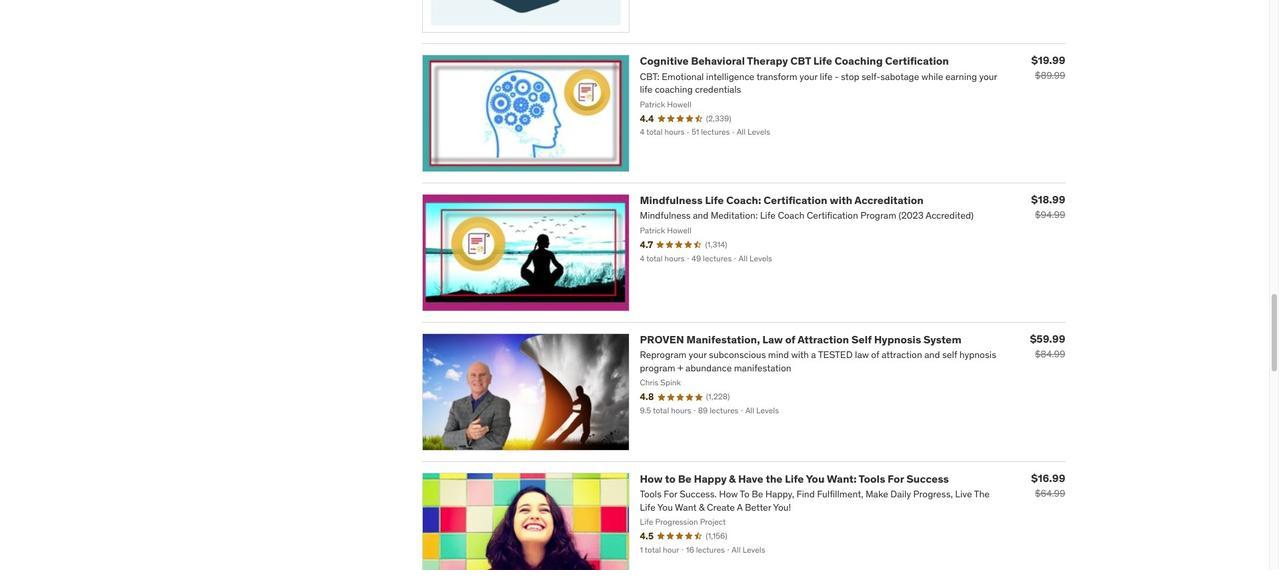 Task type: locate. For each thing, give the bounding box(es) containing it.
2 vertical spatial life
[[785, 472, 804, 486]]

tools
[[859, 472, 886, 486]]

certification left with
[[764, 194, 828, 207]]

0 horizontal spatial certification
[[764, 194, 828, 207]]

therapy
[[747, 54, 788, 68]]

how to be happy & have the life you want: tools for success link
[[640, 472, 949, 486]]

have
[[739, 472, 764, 486]]

life
[[814, 54, 833, 68], [705, 194, 724, 207], [785, 472, 804, 486]]

success
[[907, 472, 949, 486]]

$16.99 $64.99
[[1032, 472, 1066, 500]]

the
[[766, 472, 783, 486]]

cognitive behavioral therapy cbt life coaching certification link
[[640, 54, 949, 68]]

coaching
[[835, 54, 883, 68]]

law
[[763, 333, 783, 346]]

want:
[[827, 472, 857, 486]]

self
[[852, 333, 872, 346]]

$89.99
[[1035, 70, 1066, 82]]

life right 'cbt'
[[814, 54, 833, 68]]

2 horizontal spatial life
[[814, 54, 833, 68]]

for
[[888, 472, 904, 486]]

mindfulness life coach: certification with accreditation
[[640, 194, 924, 207]]

to
[[665, 472, 676, 486]]

$16.99
[[1032, 472, 1066, 485]]

life left coach:
[[705, 194, 724, 207]]

with
[[830, 194, 853, 207]]

0 horizontal spatial life
[[705, 194, 724, 207]]

certification
[[886, 54, 949, 68], [764, 194, 828, 207]]

cognitive
[[640, 54, 689, 68]]

$19.99 $89.99
[[1032, 54, 1066, 82]]

$84.99
[[1035, 348, 1066, 360]]

of
[[786, 333, 796, 346]]

certification right coaching
[[886, 54, 949, 68]]

$19.99
[[1032, 54, 1066, 67]]

attraction
[[798, 333, 849, 346]]

1 vertical spatial life
[[705, 194, 724, 207]]

1 horizontal spatial certification
[[886, 54, 949, 68]]

system
[[924, 333, 962, 346]]

life right the
[[785, 472, 804, 486]]

proven manifestation, law of attraction self hypnosis system
[[640, 333, 962, 346]]



Task type: vqa. For each thing, say whether or not it's contained in the screenshot.


Task type: describe. For each thing, give the bounding box(es) containing it.
0 vertical spatial life
[[814, 54, 833, 68]]

$59.99
[[1030, 332, 1066, 346]]

be
[[678, 472, 692, 486]]

coach:
[[727, 194, 762, 207]]

proven
[[640, 333, 684, 346]]

cognitive behavioral therapy cbt life coaching certification
[[640, 54, 949, 68]]

happy
[[694, 472, 727, 486]]

&
[[729, 472, 736, 486]]

$94.99
[[1035, 209, 1066, 221]]

accreditation
[[855, 194, 924, 207]]

cbt
[[791, 54, 811, 68]]

hypnosis
[[874, 333, 922, 346]]

mindfulness
[[640, 194, 703, 207]]

proven manifestation, law of attraction self hypnosis system link
[[640, 333, 962, 346]]

0 vertical spatial certification
[[886, 54, 949, 68]]

1 vertical spatial certification
[[764, 194, 828, 207]]

$18.99 $94.99
[[1032, 193, 1066, 221]]

manifestation,
[[687, 333, 760, 346]]

1 horizontal spatial life
[[785, 472, 804, 486]]

$18.99
[[1032, 193, 1066, 206]]

you
[[806, 472, 825, 486]]

behavioral
[[691, 54, 745, 68]]

how to be happy & have the life you want: tools for success
[[640, 472, 949, 486]]

$59.99 $84.99
[[1030, 332, 1066, 360]]

how
[[640, 472, 663, 486]]

mindfulness life coach: certification with accreditation link
[[640, 194, 924, 207]]

$64.99
[[1035, 488, 1066, 500]]



